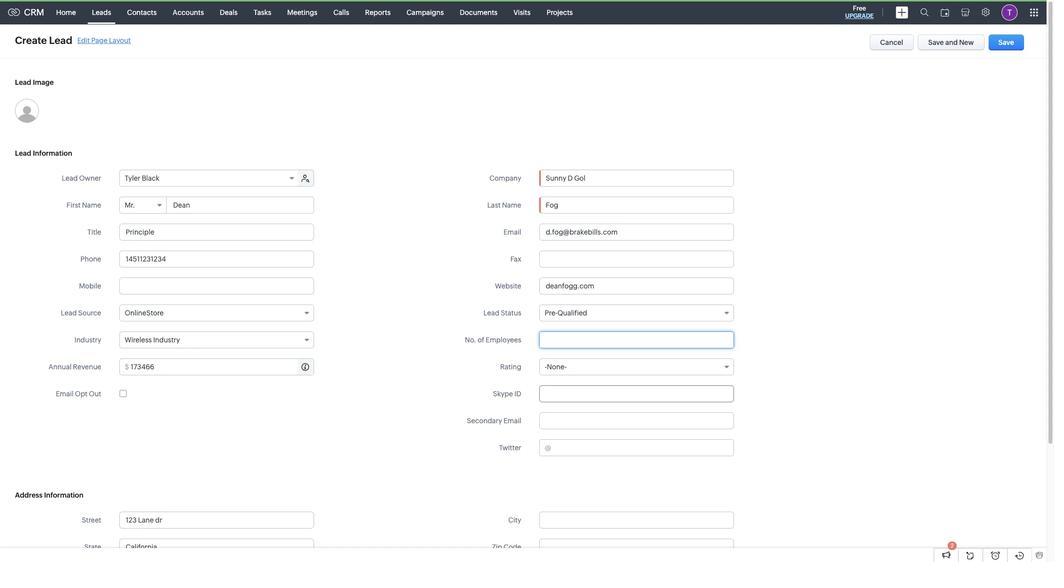 Task type: locate. For each thing, give the bounding box(es) containing it.
email
[[504, 228, 522, 236], [56, 390, 74, 398], [504, 417, 522, 425]]

1 industry from the left
[[74, 336, 101, 344]]

calls
[[334, 8, 349, 16]]

industry inside field
[[153, 336, 180, 344]]

lead
[[49, 34, 72, 46], [15, 78, 31, 86], [15, 149, 31, 157], [62, 174, 78, 182], [61, 309, 77, 317], [484, 309, 500, 317]]

lead down image at the top left of page
[[15, 149, 31, 157]]

None field
[[540, 170, 734, 186]]

lead left owner
[[62, 174, 78, 182]]

annual
[[49, 363, 72, 371]]

crm link
[[8, 7, 44, 17]]

email for email
[[504, 228, 522, 236]]

name
[[82, 201, 101, 209], [502, 201, 522, 209]]

name right the first
[[82, 201, 101, 209]]

profile image
[[1002, 4, 1018, 20]]

image
[[33, 78, 54, 86]]

home
[[56, 8, 76, 16]]

meetings
[[287, 8, 318, 16]]

Tyler Black field
[[120, 170, 299, 186]]

id
[[515, 390, 522, 398]]

visits
[[514, 8, 531, 16]]

-none-
[[545, 363, 567, 371]]

-
[[545, 363, 547, 371]]

skype
[[493, 390, 513, 398]]

projects link
[[539, 0, 581, 24]]

1 vertical spatial information
[[44, 492, 83, 500]]

onlinestore
[[125, 309, 164, 317]]

page
[[91, 36, 108, 44]]

industry up revenue
[[74, 336, 101, 344]]

1 save from the left
[[929, 38, 945, 46]]

2 name from the left
[[502, 201, 522, 209]]

lead owner
[[62, 174, 101, 182]]

email up the twitter
[[504, 417, 522, 425]]

-None- field
[[540, 359, 735, 376]]

name right last
[[502, 201, 522, 209]]

1 vertical spatial email
[[56, 390, 74, 398]]

create menu element
[[890, 0, 915, 24]]

information for lead information
[[33, 149, 72, 157]]

0 vertical spatial email
[[504, 228, 522, 236]]

lead left edit
[[49, 34, 72, 46]]

industry
[[74, 336, 101, 344], [153, 336, 180, 344]]

no. of employees
[[465, 336, 522, 344]]

address
[[15, 492, 43, 500]]

None text field
[[540, 197, 735, 214], [167, 197, 314, 213], [540, 251, 735, 268], [119, 278, 314, 295], [540, 332, 735, 349], [553, 440, 734, 456], [119, 512, 314, 529], [540, 512, 735, 529], [540, 539, 735, 556], [540, 197, 735, 214], [167, 197, 314, 213], [540, 251, 735, 268], [119, 278, 314, 295], [540, 332, 735, 349], [553, 440, 734, 456], [119, 512, 314, 529], [540, 512, 735, 529], [540, 539, 735, 556]]

0 horizontal spatial save
[[929, 38, 945, 46]]

visits link
[[506, 0, 539, 24]]

company
[[490, 174, 522, 182]]

phone
[[80, 255, 101, 263]]

state
[[84, 544, 101, 552]]

address information
[[15, 492, 83, 500]]

out
[[89, 390, 101, 398]]

2 save from the left
[[999, 38, 1015, 46]]

documents link
[[452, 0, 506, 24]]

email left opt
[[56, 390, 74, 398]]

skype id
[[493, 390, 522, 398]]

lead for lead information
[[15, 149, 31, 157]]

lead left image
[[15, 78, 31, 86]]

cancel button
[[870, 34, 914, 50]]

0 horizontal spatial industry
[[74, 336, 101, 344]]

2
[[951, 543, 954, 549]]

save inside button
[[999, 38, 1015, 46]]

search element
[[915, 0, 935, 24]]

annual revenue
[[49, 363, 101, 371]]

first
[[67, 201, 81, 209]]

information
[[33, 149, 72, 157], [44, 492, 83, 500]]

edit page layout link
[[77, 36, 131, 44]]

tasks link
[[246, 0, 279, 24]]

information up lead owner
[[33, 149, 72, 157]]

information right address
[[44, 492, 83, 500]]

owner
[[79, 174, 101, 182]]

save left "and"
[[929, 38, 945, 46]]

contacts link
[[119, 0, 165, 24]]

leads link
[[84, 0, 119, 24]]

opt
[[75, 390, 88, 398]]

1 horizontal spatial save
[[999, 38, 1015, 46]]

campaigns
[[407, 8, 444, 16]]

calendar image
[[941, 8, 950, 16]]

edit
[[77, 36, 90, 44]]

qualified
[[558, 309, 588, 317]]

city
[[509, 517, 522, 525]]

mr.
[[125, 201, 135, 209]]

2 industry from the left
[[153, 336, 180, 344]]

projects
[[547, 8, 573, 16]]

1 horizontal spatial name
[[502, 201, 522, 209]]

accounts
[[173, 8, 204, 16]]

save inside save and new button
[[929, 38, 945, 46]]

last
[[488, 201, 501, 209]]

black
[[142, 174, 160, 182]]

wireless
[[125, 336, 152, 344]]

lead left source
[[61, 309, 77, 317]]

lead left status
[[484, 309, 500, 317]]

leads
[[92, 8, 111, 16]]

pre-qualified
[[545, 309, 588, 317]]

0 vertical spatial information
[[33, 149, 72, 157]]

create menu image
[[896, 6, 909, 18]]

street
[[82, 517, 101, 525]]

save down profile element
[[999, 38, 1015, 46]]

create lead edit page layout
[[15, 34, 131, 46]]

OnlineStore field
[[119, 305, 314, 322]]

email up fax at the left top of page
[[504, 228, 522, 236]]

0 horizontal spatial name
[[82, 201, 101, 209]]

industry right the wireless
[[153, 336, 180, 344]]

1 horizontal spatial industry
[[153, 336, 180, 344]]

None text field
[[540, 170, 734, 186], [119, 224, 314, 241], [540, 224, 735, 241], [119, 251, 314, 268], [540, 278, 735, 295], [131, 359, 314, 375], [540, 386, 735, 403], [540, 413, 735, 430], [119, 539, 314, 556], [540, 170, 734, 186], [119, 224, 314, 241], [540, 224, 735, 241], [119, 251, 314, 268], [540, 278, 735, 295], [131, 359, 314, 375], [540, 386, 735, 403], [540, 413, 735, 430], [119, 539, 314, 556]]

1 name from the left
[[82, 201, 101, 209]]

save
[[929, 38, 945, 46], [999, 38, 1015, 46]]



Task type: vqa. For each thing, say whether or not it's contained in the screenshot.
CRM
yes



Task type: describe. For each thing, give the bounding box(es) containing it.
wireless industry
[[125, 336, 180, 344]]

save and new button
[[918, 34, 985, 50]]

rating
[[501, 363, 522, 371]]

tyler
[[125, 174, 140, 182]]

calls link
[[326, 0, 357, 24]]

free
[[854, 4, 867, 12]]

source
[[78, 309, 101, 317]]

Pre-Qualified field
[[540, 305, 735, 322]]

new
[[960, 38, 975, 46]]

email for email opt out
[[56, 390, 74, 398]]

layout
[[109, 36, 131, 44]]

lead status
[[484, 309, 522, 317]]

crm
[[24, 7, 44, 17]]

accounts link
[[165, 0, 212, 24]]

mobile
[[79, 282, 101, 290]]

status
[[501, 309, 522, 317]]

image image
[[15, 99, 39, 123]]

@
[[545, 444, 552, 452]]

reports
[[365, 8, 391, 16]]

no.
[[465, 336, 477, 344]]

lead image
[[15, 78, 54, 86]]

meetings link
[[279, 0, 326, 24]]

profile element
[[996, 0, 1024, 24]]

lead information
[[15, 149, 72, 157]]

title
[[88, 228, 101, 236]]

create
[[15, 34, 47, 46]]

zip
[[492, 544, 503, 552]]

lead for lead status
[[484, 309, 500, 317]]

revenue
[[73, 363, 101, 371]]

website
[[495, 282, 522, 290]]

secondary email
[[467, 417, 522, 425]]

none-
[[547, 363, 567, 371]]

fax
[[511, 255, 522, 263]]

lead for lead owner
[[62, 174, 78, 182]]

tyler black
[[125, 174, 160, 182]]

contacts
[[127, 8, 157, 16]]

lead source
[[61, 309, 101, 317]]

documents
[[460, 8, 498, 16]]

free upgrade
[[846, 4, 874, 19]]

Wireless Industry field
[[119, 332, 314, 349]]

home link
[[48, 0, 84, 24]]

secondary
[[467, 417, 502, 425]]

email opt out
[[56, 390, 101, 398]]

cancel
[[881, 38, 904, 46]]

save button
[[989, 34, 1025, 50]]

information for address information
[[44, 492, 83, 500]]

$
[[125, 363, 129, 371]]

campaigns link
[[399, 0, 452, 24]]

save for save and new
[[929, 38, 945, 46]]

tasks
[[254, 8, 271, 16]]

code
[[504, 544, 522, 552]]

deals
[[220, 8, 238, 16]]

lead for lead source
[[61, 309, 77, 317]]

name for last name
[[502, 201, 522, 209]]

save and new
[[929, 38, 975, 46]]

employees
[[486, 336, 522, 344]]

upgrade
[[846, 12, 874, 19]]

reports link
[[357, 0, 399, 24]]

twitter
[[499, 444, 522, 452]]

Mr. field
[[120, 197, 167, 213]]

first name
[[67, 201, 101, 209]]

pre-
[[545, 309, 558, 317]]

of
[[478, 336, 485, 344]]

last name
[[488, 201, 522, 209]]

and
[[946, 38, 959, 46]]

2 vertical spatial email
[[504, 417, 522, 425]]

save for save
[[999, 38, 1015, 46]]

search image
[[921, 8, 929, 16]]

lead for lead image
[[15, 78, 31, 86]]

zip code
[[492, 544, 522, 552]]

deals link
[[212, 0, 246, 24]]

name for first name
[[82, 201, 101, 209]]



